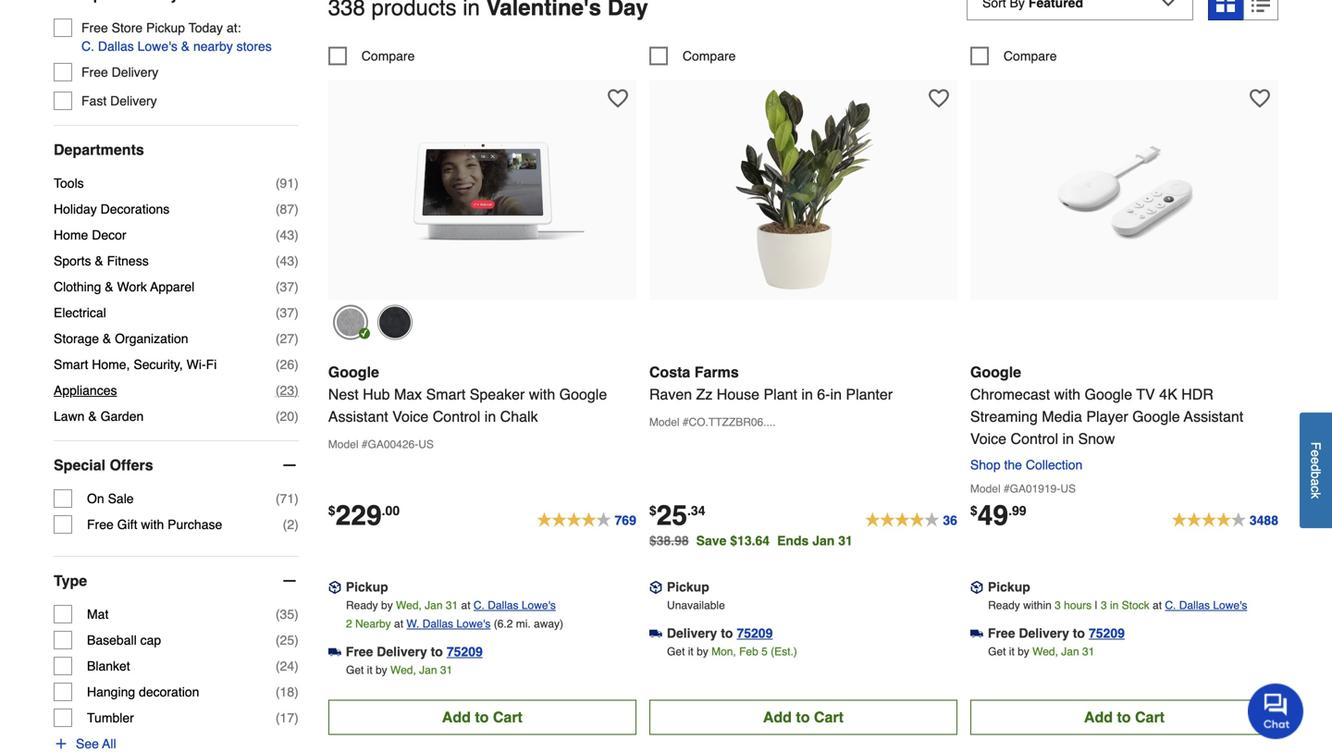 Task type: locate. For each thing, give the bounding box(es) containing it.
c. dallas lowe's button right stock
[[1165, 596, 1248, 615]]

0 horizontal spatial assistant
[[328, 408, 388, 425]]

0 horizontal spatial model
[[328, 438, 359, 451]]

c. inside ready by wed, jan 31 at c. dallas lowe's 2 nearby at w. dallas lowe's (6.2 mi. away)
[[474, 599, 485, 612]]

13 ) from the top
[[294, 607, 299, 622]]

with up chalk
[[529, 386, 555, 403]]

in right |
[[1110, 599, 1119, 612]]

0 horizontal spatial 3
[[1055, 599, 1061, 612]]

max
[[394, 386, 422, 403]]

1 horizontal spatial at
[[461, 599, 471, 612]]

& for organization
[[103, 331, 111, 346]]

1 vertical spatial 25
[[280, 633, 294, 648]]

0 vertical spatial voice
[[393, 408, 429, 425]]

pickup
[[146, 20, 185, 35], [346, 580, 388, 595], [667, 580, 710, 595], [988, 580, 1031, 595]]

by down nearby on the bottom left of the page
[[376, 664, 387, 677]]

( down 91
[[276, 202, 280, 216]]

1 horizontal spatial c. dallas lowe's button
[[1165, 596, 1248, 615]]

36 button
[[866, 503, 958, 529]]

costa farms co.ttzzbr06.1.up raven zz house plant in 6-in planter image
[[702, 89, 905, 293]]

chromecast
[[971, 386, 1050, 403]]

get it by wed, jan 31
[[988, 646, 1095, 659], [346, 664, 453, 677]]

pickup image down "$38.98"
[[649, 581, 662, 594]]

compare inside 1001135088 element
[[362, 49, 415, 63]]

smart down 'storage'
[[54, 357, 88, 372]]

with for free gift with purchase
[[141, 517, 164, 532]]

e up b
[[1309, 457, 1324, 464]]

with inside google chromecast with google tv 4k hdr streaming media player google assistant voice control in snow
[[1055, 386, 1081, 403]]

0 horizontal spatial add to cart
[[442, 709, 523, 726]]

12 ) from the top
[[294, 517, 299, 532]]

( up ( 25 ) at the left bottom of the page
[[276, 607, 280, 622]]

2 horizontal spatial get
[[988, 646, 1006, 659]]

model down shop
[[971, 483, 1001, 496]]

nearby
[[193, 39, 233, 53]]

by for the 'truck filled' icon corresponding to 3 hours
[[1018, 646, 1030, 659]]

get it by wed, jan 31 down within
[[988, 646, 1095, 659]]

c. dallas lowe's button for wed, jan 31
[[474, 596, 556, 615]]

0 horizontal spatial c.
[[81, 39, 94, 53]]

0 horizontal spatial heart outline image
[[608, 88, 628, 109]]

$38.98
[[649, 534, 689, 548]]

0 vertical spatial 37
[[280, 279, 294, 294]]

ready inside ready by wed, jan 31 at c. dallas lowe's 2 nearby at w. dallas lowe's (6.2 mi. away)
[[346, 599, 378, 612]]

ready by wed, jan 31 at c. dallas lowe's 2 nearby at w. dallas lowe's (6.2 mi. away)
[[346, 599, 564, 631]]

model left the ga00426-
[[328, 438, 359, 451]]

1 horizontal spatial 25
[[657, 500, 688, 532]]

) for lawn & garden
[[294, 409, 299, 424]]

( up ( 26 )
[[276, 331, 280, 346]]

) for electrical
[[294, 305, 299, 320]]

( for tools
[[276, 176, 280, 190]]

dallas down store
[[98, 39, 134, 53]]

1 vertical spatial free delivery to 75209
[[346, 645, 483, 659]]

3 ) from the top
[[294, 227, 299, 242]]

0 horizontal spatial 75209 button
[[447, 643, 483, 661]]

75209 down |
[[1089, 626, 1125, 641]]

0 horizontal spatial pickup image
[[328, 581, 341, 594]]

at
[[461, 599, 471, 612], [1153, 599, 1162, 612], [394, 618, 403, 631]]

google nest hub max  smart speaker with google assistant voice control in chalk
[[328, 364, 607, 425]]

in down speaker
[[485, 408, 496, 425]]

see
[[76, 736, 99, 751]]

google down the tv
[[1133, 408, 1181, 425]]

0 horizontal spatial #
[[362, 438, 368, 451]]

( left 229
[[276, 491, 280, 506]]

garden
[[100, 409, 144, 424]]

( down 27
[[276, 357, 280, 372]]

$ inside $ 49 .99
[[971, 503, 978, 518]]

( for holiday decorations
[[276, 202, 280, 216]]

) for appliances
[[294, 383, 299, 398]]

$ 25 .34
[[649, 500, 706, 532]]

( down 23
[[276, 409, 280, 424]]

with up media
[[1055, 386, 1081, 403]]

ready left within
[[988, 599, 1021, 612]]

( for clothing & work apparel
[[276, 279, 280, 294]]

( down 87
[[276, 253, 280, 268]]

in left 6-
[[802, 386, 813, 403]]

10 ) from the top
[[294, 409, 299, 424]]

25
[[657, 500, 688, 532], [280, 633, 294, 648]]

2 horizontal spatial cart
[[1135, 709, 1165, 726]]

c. up free delivery
[[81, 39, 94, 53]]

( for mat
[[276, 607, 280, 622]]

1 pickup image from the left
[[328, 581, 341, 594]]

on
[[87, 491, 104, 506]]

( up ( 87 )
[[276, 176, 280, 190]]

model # ga01919-us
[[971, 483, 1076, 496]]

75209 up the feb
[[737, 626, 773, 641]]

pickup image right minus image
[[328, 581, 341, 594]]

wed, for at
[[391, 664, 416, 677]]

in down media
[[1063, 430, 1074, 448]]

1 horizontal spatial compare
[[683, 49, 736, 63]]

0 horizontal spatial get
[[346, 664, 364, 677]]

& left work
[[105, 279, 113, 294]]

pickup image for free
[[328, 581, 341, 594]]

decoration
[[139, 685, 199, 699]]

2 add from the left
[[763, 709, 792, 726]]

14 ) from the top
[[294, 633, 299, 648]]

31 up w. dallas lowe's button
[[446, 599, 458, 612]]

25 up "$38.98"
[[657, 500, 688, 532]]

in left planter
[[831, 386, 842, 403]]

& down the today
[[181, 39, 190, 53]]

control inside google nest hub max  smart speaker with google assistant voice control in chalk
[[433, 408, 481, 425]]

on sale
[[87, 491, 134, 506]]

3 left hours on the bottom right
[[1055, 599, 1061, 612]]

& for garden
[[88, 409, 97, 424]]

1 vertical spatial 37
[[280, 305, 294, 320]]

37 for clothing & work apparel
[[280, 279, 294, 294]]

1 horizontal spatial truck filled image
[[649, 627, 662, 640]]

voice up shop
[[971, 430, 1007, 448]]

( 27 )
[[276, 331, 299, 346]]

2 add to cart from the left
[[763, 709, 844, 726]]

( down ( 24 ) on the bottom left of page
[[276, 685, 280, 699]]

add to cart for 1st add to cart button from right
[[1084, 709, 1165, 726]]

zz
[[696, 386, 713, 403]]

2 ( 43 ) from the top
[[276, 253, 299, 268]]

1 horizontal spatial assistant
[[1184, 408, 1244, 425]]

at right stock
[[1153, 599, 1162, 612]]

1 add to cart button from the left
[[328, 700, 637, 735]]

( for appliances
[[276, 383, 280, 398]]

7 ) from the top
[[294, 331, 299, 346]]

f e e d b a c k
[[1309, 442, 1324, 499]]

75209 down w. dallas lowe's button
[[447, 645, 483, 659]]

1 add to cart from the left
[[442, 709, 523, 726]]

2 horizontal spatial 75209
[[1089, 626, 1125, 641]]

free delivery to 75209 down w.
[[346, 645, 483, 659]]

cart
[[493, 709, 523, 726], [814, 709, 844, 726], [1135, 709, 1165, 726]]

get it by wed, jan 31 for at
[[346, 664, 453, 677]]

2 compare from the left
[[683, 49, 736, 63]]

.00
[[382, 503, 400, 518]]

wed, down within
[[1033, 646, 1059, 659]]

2 c. dallas lowe's button from the left
[[1165, 596, 1248, 615]]

2 horizontal spatial with
[[1055, 386, 1081, 403]]

truck filled image right ( 25 ) at the left bottom of the page
[[328, 646, 341, 659]]

1 horizontal spatial smart
[[426, 386, 466, 403]]

smart right max
[[426, 386, 466, 403]]

) for holiday decorations
[[294, 202, 299, 216]]

1 horizontal spatial voice
[[971, 430, 1007, 448]]

0 horizontal spatial 2
[[287, 517, 294, 532]]

departments
[[54, 141, 144, 158]]

$ right 769
[[649, 503, 657, 518]]

storage
[[54, 331, 99, 346]]

& right sports
[[95, 253, 103, 268]]

ready up nearby on the bottom left of the page
[[346, 599, 378, 612]]

sale
[[108, 491, 134, 506]]

c. up w. dallas lowe's button
[[474, 599, 485, 612]]

( down ( 35 )
[[276, 633, 280, 648]]

0 vertical spatial wed,
[[396, 599, 422, 612]]

1 horizontal spatial pickup image
[[649, 581, 662, 594]]

tumbler
[[87, 711, 134, 725]]

truck filled image for 3 hours
[[971, 627, 984, 640]]

2 horizontal spatial it
[[1009, 646, 1015, 659]]

0 horizontal spatial add to cart button
[[328, 700, 637, 735]]

(6.2
[[494, 618, 513, 631]]

0 vertical spatial 2
[[287, 517, 294, 532]]

$38.98 save $13.64 ends jan 31
[[649, 534, 853, 548]]

( for baseball cap
[[276, 633, 280, 648]]

3 right |
[[1101, 599, 1107, 612]]

1 vertical spatial ( 43 )
[[276, 253, 299, 268]]

( up the 20
[[276, 383, 280, 398]]

e
[[1309, 450, 1324, 457], [1309, 457, 1324, 464]]

wed, for 3 hours
[[1033, 646, 1059, 659]]

compare for 1001135088 element
[[362, 49, 415, 63]]

( 24 )
[[276, 659, 299, 673]]

31 down hours on the bottom right
[[1083, 646, 1095, 659]]

2 assistant from the left
[[1184, 408, 1244, 425]]

e up d
[[1309, 450, 1324, 457]]

1 horizontal spatial add to cart
[[763, 709, 844, 726]]

c. right stock
[[1165, 599, 1176, 612]]

3 $ from the left
[[971, 503, 978, 518]]

( up ( 27 ) at the left of the page
[[276, 279, 280, 294]]

( 43 ) for home decor
[[276, 227, 299, 242]]

1 horizontal spatial 3
[[1101, 599, 1107, 612]]

27
[[280, 331, 294, 346]]

0 horizontal spatial c. dallas lowe's button
[[474, 596, 556, 615]]

savings save $13.64 element
[[697, 534, 860, 548]]

1 horizontal spatial $
[[649, 503, 657, 518]]

assistant down hdr
[[1184, 408, 1244, 425]]

holiday decorations
[[54, 202, 170, 216]]

2 vertical spatial wed,
[[391, 664, 416, 677]]

collection
[[1026, 458, 1083, 472]]

( 37 ) for electrical
[[276, 305, 299, 320]]

truck filled image
[[649, 627, 662, 640], [971, 627, 984, 640], [328, 646, 341, 659]]

by inside ready by wed, jan 31 at c. dallas lowe's 2 nearby at w. dallas lowe's (6.2 mi. away)
[[381, 599, 393, 612]]

$ for 49
[[971, 503, 978, 518]]

with
[[529, 386, 555, 403], [1055, 386, 1081, 403], [141, 517, 164, 532]]

5 ) from the top
[[294, 279, 299, 294]]

8 ) from the top
[[294, 357, 299, 372]]

baseball
[[87, 633, 137, 648]]

1 cart from the left
[[493, 709, 523, 726]]

25 for ( 25 )
[[280, 633, 294, 648]]

truck filled image left delivery to 75209
[[649, 627, 662, 640]]

3 cart from the left
[[1135, 709, 1165, 726]]

37 for electrical
[[280, 305, 294, 320]]

& right lawn
[[88, 409, 97, 424]]

17 ) from the top
[[294, 711, 299, 725]]

$ inside $ 229 .00
[[328, 503, 336, 518]]

decor
[[92, 227, 126, 242]]

1 horizontal spatial get it by wed, jan 31
[[988, 646, 1095, 659]]

1 vertical spatial control
[[1011, 430, 1059, 448]]

75209 for 3 hours
[[1089, 626, 1125, 641]]

( down ( 87 )
[[276, 227, 280, 242]]

1 vertical spatial voice
[[971, 430, 1007, 448]]

# down hub at the left of the page
[[362, 438, 368, 451]]

1 ( 43 ) from the top
[[276, 227, 299, 242]]

delivery up 'fast delivery'
[[112, 65, 158, 79]]

free for free delivery
[[81, 65, 108, 79]]

free delivery to 75209 down within
[[988, 626, 1125, 641]]

1 ( 37 ) from the top
[[276, 279, 299, 294]]

1 assistant from the left
[[328, 408, 388, 425]]

2 37 from the top
[[280, 305, 294, 320]]

d
[[1309, 464, 1324, 472]]

1 horizontal spatial heart outline image
[[929, 88, 949, 109]]

( for hanging decoration
[[276, 685, 280, 699]]

lawn
[[54, 409, 85, 424]]

2 horizontal spatial add to cart button
[[971, 700, 1279, 735]]

2 horizontal spatial add to cart
[[1084, 709, 1165, 726]]

grid view image
[[1217, 0, 1235, 12]]

$ for 25
[[649, 503, 657, 518]]

0 vertical spatial free delivery to 75209
[[988, 626, 1125, 641]]

decorations
[[100, 202, 170, 216]]

control up shop the collection link
[[1011, 430, 1059, 448]]

us
[[418, 438, 434, 451], [1061, 483, 1076, 496]]

mat
[[87, 607, 109, 622]]

by
[[381, 599, 393, 612], [697, 646, 709, 659], [1018, 646, 1030, 659], [376, 664, 387, 677]]

2 ( 37 ) from the top
[[276, 305, 299, 320]]

0 horizontal spatial us
[[418, 438, 434, 451]]

( for free gift with purchase
[[283, 517, 287, 532]]

$
[[328, 503, 336, 518], [649, 503, 657, 518], [971, 503, 978, 518]]

fi
[[206, 357, 217, 372]]

away)
[[534, 618, 564, 631]]

tv
[[1137, 386, 1156, 403]]

by for the middle the 'truck filled' icon
[[697, 646, 709, 659]]

1 vertical spatial smart
[[426, 386, 466, 403]]

1 43 from the top
[[280, 227, 294, 242]]

control down speaker
[[433, 408, 481, 425]]

0 horizontal spatial get it by wed, jan 31
[[346, 664, 453, 677]]

0 vertical spatial 43
[[280, 227, 294, 242]]

18
[[280, 685, 294, 699]]

minus image
[[280, 572, 299, 590]]

jan
[[813, 534, 835, 548], [425, 599, 443, 612], [1062, 646, 1080, 659], [419, 664, 437, 677]]

1 vertical spatial get it by wed, jan 31
[[346, 664, 453, 677]]

# down raven
[[683, 416, 689, 429]]

9 ) from the top
[[294, 383, 299, 398]]

0 horizontal spatial ready
[[346, 599, 378, 612]]

1 ready from the left
[[346, 599, 378, 612]]

0 vertical spatial smart
[[54, 357, 88, 372]]

1 horizontal spatial with
[[529, 386, 555, 403]]

1 horizontal spatial control
[[1011, 430, 1059, 448]]

the
[[1005, 458, 1023, 472]]

1 vertical spatial 43
[[280, 253, 294, 268]]

2 horizontal spatial add
[[1084, 709, 1113, 726]]

1 horizontal spatial 75209
[[737, 626, 773, 641]]

2 horizontal spatial 75209 button
[[1089, 624, 1125, 643]]

today
[[189, 20, 223, 35]]

special offers button
[[54, 441, 299, 489]]

compare inside 1002654978 element
[[683, 49, 736, 63]]

) for blanket
[[294, 659, 299, 673]]

1 c. dallas lowe's button from the left
[[474, 596, 556, 615]]

model down raven
[[649, 416, 680, 429]]

0 vertical spatial ( 37 )
[[276, 279, 299, 294]]

free
[[81, 20, 108, 35], [81, 65, 108, 79], [87, 517, 114, 532], [988, 626, 1016, 641], [346, 645, 373, 659]]

voice inside google nest hub max  smart speaker with google assistant voice control in chalk
[[393, 408, 429, 425]]

769
[[615, 513, 637, 528]]

3 add to cart button from the left
[[971, 700, 1279, 735]]

get for at
[[346, 664, 364, 677]]

1 vertical spatial #
[[362, 438, 368, 451]]

wed, inside ready by wed, jan 31 at c. dallas lowe's 2 nearby at w. dallas lowe's (6.2 mi. away)
[[396, 599, 422, 612]]

c
[[1309, 486, 1324, 492]]

0 horizontal spatial cart
[[493, 709, 523, 726]]

$ 229 .00
[[328, 500, 400, 532]]

( 37 )
[[276, 279, 299, 294], [276, 305, 299, 320]]

16 ) from the top
[[294, 685, 299, 699]]

75209 button up the feb
[[737, 624, 773, 643]]

2 horizontal spatial $
[[971, 503, 978, 518]]

( down ( 71 )
[[283, 517, 287, 532]]

6 ) from the top
[[294, 305, 299, 320]]

ready
[[346, 599, 378, 612], [988, 599, 1021, 612]]

lowe's down the free store pickup today at:
[[138, 39, 178, 53]]

see all button
[[54, 735, 116, 752]]

0 horizontal spatial with
[[141, 517, 164, 532]]

1 horizontal spatial c.
[[474, 599, 485, 612]]

compare for 5000183287 element
[[1004, 49, 1057, 63]]

1 add from the left
[[442, 709, 471, 726]]

( for tumbler
[[276, 711, 280, 725]]

fast delivery
[[81, 93, 157, 108]]

( 43 ) for sports & fitness
[[276, 253, 299, 268]]

) for hanging decoration
[[294, 685, 299, 699]]

1 horizontal spatial us
[[1061, 483, 1076, 496]]

c. inside c. dallas lowe's & nearby stores button
[[81, 39, 94, 53]]

snow
[[1078, 430, 1116, 448]]

model for nest hub max  smart speaker with google assistant voice control in chalk
[[328, 438, 359, 451]]

ends
[[777, 534, 809, 548]]

2 3 from the left
[[1101, 599, 1107, 612]]

1 vertical spatial model
[[328, 438, 359, 451]]

&
[[181, 39, 190, 53], [95, 253, 103, 268], [105, 279, 113, 294], [103, 331, 111, 346], [88, 409, 97, 424]]

1 vertical spatial 2
[[346, 618, 352, 631]]

75209 button down w. dallas lowe's button
[[447, 643, 483, 661]]

$ right ( 2 )
[[328, 503, 336, 518]]

wed, down w.
[[391, 664, 416, 677]]

) for home decor
[[294, 227, 299, 242]]

0 horizontal spatial it
[[367, 664, 373, 677]]

6-
[[817, 386, 831, 403]]

get
[[667, 646, 685, 659], [988, 646, 1006, 659], [346, 664, 364, 677]]

see all
[[76, 736, 116, 751]]

jan inside ready by wed, jan 31 at c. dallas lowe's 2 nearby at w. dallas lowe's (6.2 mi. away)
[[425, 599, 443, 612]]

2 horizontal spatial c.
[[1165, 599, 1176, 612]]

1 vertical spatial ( 37 )
[[276, 305, 299, 320]]

3 add to cart from the left
[[1084, 709, 1165, 726]]

delivery down unavailable
[[667, 626, 717, 641]]

0 vertical spatial #
[[683, 416, 689, 429]]

heart outline image
[[608, 88, 628, 109], [929, 88, 949, 109]]

jan up w. dallas lowe's button
[[425, 599, 443, 612]]

0 vertical spatial us
[[418, 438, 434, 451]]

delivery down w.
[[377, 645, 427, 659]]

0 horizontal spatial control
[[433, 408, 481, 425]]

stock
[[1122, 599, 1150, 612]]

0 horizontal spatial 75209
[[447, 645, 483, 659]]

) for sports & fitness
[[294, 253, 299, 268]]

# up .99
[[1004, 483, 1010, 496]]

assistant down nest
[[328, 408, 388, 425]]

pickup image
[[971, 581, 984, 594]]

$ inside $ 25 .34
[[649, 503, 657, 518]]

1 horizontal spatial add to cart button
[[649, 700, 958, 735]]

list view image
[[1252, 0, 1271, 12]]

1 horizontal spatial model
[[649, 416, 680, 429]]

3 compare from the left
[[1004, 49, 1057, 63]]

jan right ends
[[813, 534, 835, 548]]

c. dallas lowe's & nearby stores button
[[81, 37, 272, 55]]

assistant inside google nest hub max  smart speaker with google assistant voice control in chalk
[[328, 408, 388, 425]]

2 down ( 71 )
[[287, 517, 294, 532]]

0 horizontal spatial voice
[[393, 408, 429, 425]]

by up nearby on the bottom left of the page
[[381, 599, 393, 612]]

0 horizontal spatial $
[[328, 503, 336, 518]]

1 ) from the top
[[294, 176, 299, 190]]

1 horizontal spatial ready
[[988, 599, 1021, 612]]

1 horizontal spatial #
[[683, 416, 689, 429]]

$ right 36
[[971, 503, 978, 518]]

stores
[[237, 39, 272, 53]]

1 horizontal spatial free delivery to 75209
[[988, 626, 1125, 641]]

1 vertical spatial wed,
[[1033, 646, 1059, 659]]

0 vertical spatial get it by wed, jan 31
[[988, 646, 1095, 659]]

wed, up w.
[[396, 599, 422, 612]]

0 vertical spatial model
[[649, 416, 680, 429]]

.99
[[1009, 503, 1027, 518]]

at left w.
[[394, 618, 403, 631]]

ga00426-
[[368, 438, 418, 451]]

store
[[112, 20, 143, 35]]

add to cart for 3rd add to cart button from the right
[[442, 709, 523, 726]]

75209
[[737, 626, 773, 641], [1089, 626, 1125, 641], [447, 645, 483, 659]]

2 cart from the left
[[814, 709, 844, 726]]

0 vertical spatial 25
[[657, 500, 688, 532]]

0 horizontal spatial add
[[442, 709, 471, 726]]

unavailable
[[667, 599, 725, 612]]

15 ) from the top
[[294, 659, 299, 673]]

2 ready from the left
[[988, 599, 1021, 612]]

free delivery to 75209 for 3 hours
[[988, 626, 1125, 641]]

0 horizontal spatial truck filled image
[[328, 646, 341, 659]]

pickup image
[[328, 581, 341, 594], [649, 581, 662, 594]]

1 horizontal spatial add
[[763, 709, 792, 726]]

2 horizontal spatial truck filled image
[[971, 627, 984, 640]]

compare inside 5000183287 element
[[1004, 49, 1057, 63]]

( up 27
[[276, 305, 280, 320]]

model
[[649, 416, 680, 429], [328, 438, 359, 451], [971, 483, 1001, 496]]

with for google chromecast with google tv 4k hdr streaming media player google assistant voice control in snow
[[1055, 386, 1081, 403]]

1 horizontal spatial it
[[688, 646, 694, 659]]

1 $ from the left
[[328, 503, 336, 518]]

us down collection
[[1061, 483, 1076, 496]]

nearby
[[355, 618, 391, 631]]

2 pickup image from the left
[[649, 581, 662, 594]]

3488 button
[[1172, 503, 1279, 529]]

1 horizontal spatial cart
[[814, 709, 844, 726]]

2 43 from the top
[[280, 253, 294, 268]]

1 vertical spatial us
[[1061, 483, 1076, 496]]

with inside google nest hub max  smart speaker with google assistant voice control in chalk
[[529, 386, 555, 403]]

c.
[[81, 39, 94, 53], [474, 599, 485, 612], [1165, 599, 1176, 612]]

) for on sale
[[294, 491, 299, 506]]

by left mon,
[[697, 646, 709, 659]]

pickup up unavailable
[[667, 580, 710, 595]]

organization
[[115, 331, 188, 346]]

2 $ from the left
[[649, 503, 657, 518]]

3
[[1055, 599, 1061, 612], [1101, 599, 1107, 612]]

3 add from the left
[[1084, 709, 1113, 726]]

costa farms raven zz house plant in 6-in planter
[[649, 364, 893, 403]]

0 horizontal spatial 25
[[280, 633, 294, 648]]

11 ) from the top
[[294, 491, 299, 506]]

chat invite button image
[[1248, 683, 1305, 739]]

4 ) from the top
[[294, 253, 299, 268]]

us down max
[[418, 438, 434, 451]]

1 compare from the left
[[362, 49, 415, 63]]

43 for sports & fitness
[[280, 253, 294, 268]]

max chalk image
[[333, 305, 368, 340]]

1 horizontal spatial 2
[[346, 618, 352, 631]]

minus image
[[280, 456, 299, 475]]

0 horizontal spatial free delivery to 75209
[[346, 645, 483, 659]]

1 37 from the top
[[280, 279, 294, 294]]

0 vertical spatial ( 43 )
[[276, 227, 299, 242]]

at up w. dallas lowe's button
[[461, 599, 471, 612]]

gift
[[117, 517, 137, 532]]

2 ) from the top
[[294, 202, 299, 216]]

& up home,
[[103, 331, 111, 346]]



Task type: describe. For each thing, give the bounding box(es) containing it.
blanket
[[87, 659, 130, 673]]

voice inside google chromecast with google tv 4k hdr streaming media player google assistant voice control in snow
[[971, 430, 1007, 448]]

add to cart for 2nd add to cart button from the left
[[763, 709, 844, 726]]

) for storage & organization
[[294, 331, 299, 346]]

model for raven zz house plant in 6-in planter
[[649, 416, 680, 429]]

$ for 229
[[328, 503, 336, 518]]

25 for $ 25 .34
[[657, 500, 688, 532]]

31 down w. dallas lowe's button
[[440, 664, 453, 677]]

home,
[[92, 357, 130, 372]]

( for storage & organization
[[276, 331, 280, 346]]

free gift with purchase
[[87, 517, 222, 532]]

cap
[[140, 633, 161, 648]]

24
[[280, 659, 294, 673]]

( for sports & fitness
[[276, 253, 280, 268]]

229
[[336, 500, 382, 532]]

us for model # ga00426-us
[[418, 438, 434, 451]]

75209 button for 3 hours
[[1089, 624, 1125, 643]]

( 35 )
[[276, 607, 299, 622]]

1001135088 element
[[328, 47, 415, 65]]

( for on sale
[[276, 491, 280, 506]]

1 horizontal spatial 75209 button
[[737, 624, 773, 643]]

free for free gift with purchase
[[87, 517, 114, 532]]

2 horizontal spatial at
[[1153, 599, 1162, 612]]

google up chromecast
[[971, 364, 1022, 381]]

) for free gift with purchase
[[294, 517, 299, 532]]

free for free store pickup today at:
[[81, 20, 108, 35]]

ready within 3 hours | 3 in stock at c. dallas lowe's
[[988, 599, 1248, 612]]

holiday
[[54, 202, 97, 216]]

plus image
[[54, 736, 68, 751]]

special
[[54, 456, 106, 474]]

get it by mon, feb 5 (est.)
[[667, 646, 797, 659]]

house
[[717, 386, 760, 403]]

work
[[117, 279, 147, 294]]

( for blanket
[[276, 659, 280, 673]]

get it by wed, jan 31 for 3 hours
[[988, 646, 1095, 659]]

free delivery
[[81, 65, 158, 79]]

( 17 )
[[276, 711, 299, 725]]

jan down w.
[[419, 664, 437, 677]]

feb
[[739, 646, 759, 659]]

at:
[[227, 20, 241, 35]]

max charcoal image
[[377, 305, 413, 340]]

w.
[[407, 618, 420, 631]]

75209 for at
[[447, 645, 483, 659]]

49
[[978, 500, 1009, 532]]

$ 49 .99
[[971, 500, 1027, 532]]

us for model # ga01919-us
[[1061, 483, 1076, 496]]

home decor
[[54, 227, 126, 242]]

assistant inside google chromecast with google tv 4k hdr streaming media player google assistant voice control in snow
[[1184, 408, 1244, 425]]

& inside c. dallas lowe's & nearby stores button
[[181, 39, 190, 53]]

5
[[762, 646, 768, 659]]

costa
[[649, 364, 691, 381]]

free delivery to 75209 for at
[[346, 645, 483, 659]]

20
[[280, 409, 294, 424]]

31 inside ready by wed, jan 31 at c. dallas lowe's 2 nearby at w. dallas lowe's (6.2 mi. away)
[[446, 599, 458, 612]]

75209 button for at
[[447, 643, 483, 661]]

0 horizontal spatial at
[[394, 618, 403, 631]]

hub
[[363, 386, 390, 403]]

ready for ready within 3 hours | 3 in stock at c. dallas lowe's
[[988, 599, 1021, 612]]

model # co.ttzzbr06....
[[649, 416, 776, 429]]

( 2 )
[[283, 517, 299, 532]]

) for tools
[[294, 176, 299, 190]]

sports & fitness
[[54, 253, 149, 268]]

truck filled image for at
[[328, 646, 341, 659]]

dallas inside button
[[98, 39, 134, 53]]

actual price $229.00 element
[[328, 500, 400, 532]]

b
[[1309, 471, 1324, 479]]

by for at's the 'truck filled' icon
[[376, 664, 387, 677]]

delivery down free delivery
[[110, 93, 157, 108]]

clothing & work apparel
[[54, 279, 195, 294]]

pickup right pickup icon
[[988, 580, 1031, 595]]

( 71 )
[[276, 491, 299, 506]]

1 e from the top
[[1309, 450, 1324, 457]]

clothing
[[54, 279, 101, 294]]

google ga00426-us nest hub max  smart speaker with google assistant voice control in chalk image
[[381, 89, 584, 293]]

1 3 from the left
[[1055, 599, 1061, 612]]

cart for 2nd add to cart button from the left
[[814, 709, 844, 726]]

mon,
[[712, 646, 736, 659]]

pickup up nearby on the bottom left of the page
[[346, 580, 388, 595]]

f
[[1309, 442, 1324, 450]]

fitness
[[107, 253, 149, 268]]

in inside google chromecast with google tv 4k hdr streaming media player google assistant voice control in snow
[[1063, 430, 1074, 448]]

k
[[1309, 492, 1324, 499]]

hanging
[[87, 685, 135, 699]]

google up player
[[1085, 386, 1133, 403]]

was price $38.98 element
[[649, 529, 697, 548]]

1002654978 element
[[649, 47, 736, 65]]

dallas up (6.2
[[488, 599, 519, 612]]

2 e from the top
[[1309, 457, 1324, 464]]

( 91 )
[[276, 176, 299, 190]]

( 87 )
[[276, 202, 299, 216]]

nest
[[328, 386, 359, 403]]

2 add to cart button from the left
[[649, 700, 958, 735]]

# for hub
[[362, 438, 368, 451]]

5000183287 element
[[971, 47, 1057, 65]]

) for tumbler
[[294, 711, 299, 725]]

google right speaker
[[560, 386, 607, 403]]

cart for 1st add to cart button from right
[[1135, 709, 1165, 726]]

save
[[697, 534, 727, 548]]

it for at
[[367, 664, 373, 677]]

.34
[[688, 503, 706, 518]]

chalk
[[500, 408, 538, 425]]

media
[[1042, 408, 1083, 425]]

cart for 3rd add to cart button from the right
[[493, 709, 523, 726]]

) for smart home, security, wi-fi
[[294, 357, 299, 372]]

apparel
[[150, 279, 195, 294]]

87
[[280, 202, 294, 216]]

dallas right stock
[[1180, 599, 1210, 612]]

in inside google nest hub max  smart speaker with google assistant voice control in chalk
[[485, 408, 496, 425]]

c. dallas lowe's button for 3 hours
[[1165, 596, 1248, 615]]

offers
[[110, 456, 153, 474]]

769 button
[[537, 503, 637, 529]]

& for fitness
[[95, 253, 103, 268]]

pickup up c. dallas lowe's & nearby stores
[[146, 20, 185, 35]]

( for electrical
[[276, 305, 280, 320]]

lowe's inside button
[[138, 39, 178, 53]]

lowe's up away)
[[522, 599, 556, 612]]

actual price $49.99 element
[[971, 500, 1027, 532]]

google chromecast with google tv 4k hdr streaming media player google assistant voice control in snow
[[971, 364, 1244, 448]]

farms
[[695, 364, 739, 381]]

( 26 )
[[276, 357, 299, 372]]

google up nest
[[328, 364, 379, 381]]

home
[[54, 227, 88, 242]]

dallas right w.
[[423, 618, 453, 631]]

delivery down within
[[1019, 626, 1070, 641]]

all
[[102, 736, 116, 751]]

( for smart home, security, wi-fi
[[276, 357, 280, 372]]

smart inside google nest hub max  smart speaker with google assistant voice control in chalk
[[426, 386, 466, 403]]

( 37 ) for clothing & work apparel
[[276, 279, 299, 294]]

ends jan 31 element
[[777, 534, 860, 548]]

(est.)
[[771, 646, 797, 659]]

2 vertical spatial model
[[971, 483, 1001, 496]]

tools
[[54, 176, 84, 190]]

smart home, security, wi-fi
[[54, 357, 217, 372]]

17
[[280, 711, 294, 725]]

control inside google chromecast with google tv 4k hdr streaming media player google assistant voice control in snow
[[1011, 430, 1059, 448]]

pickup image for delivery
[[649, 581, 662, 594]]

jan down hours on the bottom right
[[1062, 646, 1080, 659]]

) for clothing & work apparel
[[294, 279, 299, 294]]

35
[[280, 607, 294, 622]]

) for mat
[[294, 607, 299, 622]]

actual price $25.34 element
[[649, 500, 706, 532]]

lowe's down 3488 button
[[1214, 599, 1248, 612]]

91
[[280, 176, 294, 190]]

type
[[54, 572, 87, 589]]

2 heart outline image from the left
[[929, 88, 949, 109]]

player
[[1087, 408, 1129, 425]]

security,
[[134, 357, 183, 372]]

compare for 1002654978 element at top
[[683, 49, 736, 63]]

fast
[[81, 93, 107, 108]]

special offers
[[54, 456, 153, 474]]

31 right ends
[[839, 534, 853, 548]]

planter
[[846, 386, 893, 403]]

google ga01919-us chromecast with google tv 4k hdr streaming media player google assistant voice control in snow image
[[1023, 89, 1227, 293]]

( 25 )
[[276, 633, 299, 648]]

43 for home decor
[[280, 227, 294, 242]]

lowe's left (6.2
[[457, 618, 491, 631]]

& for work
[[105, 279, 113, 294]]

sports
[[54, 253, 91, 268]]

1 heart outline image from the left
[[608, 88, 628, 109]]

2 horizontal spatial #
[[1004, 483, 1010, 496]]

it for 3 hours
[[1009, 646, 1015, 659]]

get for 3 hours
[[988, 646, 1006, 659]]

heart outline image
[[1250, 88, 1270, 109]]

2 inside ready by wed, jan 31 at c. dallas lowe's 2 nearby at w. dallas lowe's (6.2 mi. away)
[[346, 618, 352, 631]]

# for raven
[[683, 416, 689, 429]]

hanging decoration
[[87, 685, 199, 699]]

1 horizontal spatial get
[[667, 646, 685, 659]]

shop the collection link
[[971, 458, 1090, 472]]

) for baseball cap
[[294, 633, 299, 648]]

71
[[280, 491, 294, 506]]

w. dallas lowe's button
[[407, 615, 491, 634]]

delivery to 75209
[[667, 626, 773, 641]]

26
[[280, 357, 294, 372]]

departments element
[[54, 140, 299, 159]]

( for home decor
[[276, 227, 280, 242]]

ready for ready by wed, jan 31 at c. dallas lowe's 2 nearby at w. dallas lowe's (6.2 mi. away)
[[346, 599, 378, 612]]

( for lawn & garden
[[276, 409, 280, 424]]

a
[[1309, 479, 1324, 486]]



Task type: vqa. For each thing, say whether or not it's contained in the screenshot.
the resistant
no



